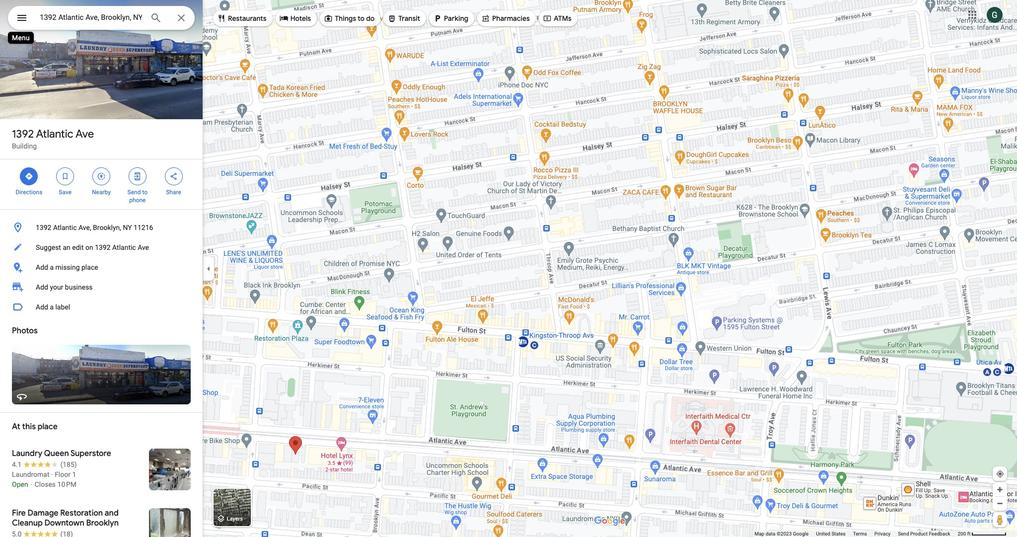 Task type: describe. For each thing, give the bounding box(es) containing it.
photos
[[12, 326, 38, 336]]

nearby
[[92, 189, 111, 196]]

terms button
[[854, 531, 868, 537]]

none field inside 1392 atlantic ave, brooklyn, ny 11216 field
[[40, 11, 142, 23]]

google maps element
[[0, 0, 1018, 537]]

1392 for ave
[[12, 127, 34, 141]]

map data ©2023 google
[[755, 531, 809, 537]]

your
[[50, 283, 63, 291]]

show your location image
[[996, 470, 1005, 479]]

2 vertical spatial atlantic
[[112, 244, 136, 251]]

200 ft button
[[958, 531, 1007, 537]]

1392 atlantic ave main content
[[0, 0, 203, 537]]

1392 atlantic ave, brooklyn, ny 11216
[[36, 224, 153, 232]]

save
[[59, 189, 72, 196]]

united states button
[[817, 531, 846, 537]]

this
[[22, 422, 36, 432]]

1392 atlantic ave, brooklyn, ny 11216 button
[[0, 218, 203, 238]]

at this place
[[12, 422, 58, 432]]

place inside button
[[82, 263, 98, 271]]

10 pm
[[57, 481, 77, 489]]

downtown
[[44, 518, 84, 528]]

restaurants
[[228, 14, 267, 23]]

1392 for ave,
[[36, 224, 51, 232]]

things
[[335, 14, 356, 23]]

 button
[[8, 6, 36, 32]]

add a missing place
[[36, 263, 98, 271]]

on
[[85, 244, 93, 251]]

ft
[[968, 531, 971, 537]]

states
[[832, 531, 846, 537]]

 transit
[[388, 13, 420, 24]]

add your business link
[[0, 277, 203, 297]]

add for add your business
[[36, 283, 48, 291]]

ave inside suggest an edit on 1392 atlantic ave button
[[138, 244, 149, 251]]

ave,
[[79, 224, 91, 232]]

google
[[793, 531, 809, 537]]

footer inside google maps element
[[755, 531, 958, 537]]

laundry
[[12, 449, 42, 459]]

add your business
[[36, 283, 93, 291]]

terms
[[854, 531, 868, 537]]

4.1
[[12, 461, 22, 469]]

building
[[12, 142, 37, 150]]

 things to do
[[324, 13, 375, 24]]

fire
[[12, 508, 26, 518]]


[[217, 13, 226, 24]]

add for add a label
[[36, 303, 48, 311]]

ave inside 1392 atlantic ave building
[[76, 127, 94, 141]]

add a label
[[36, 303, 70, 311]]

zoom out image
[[997, 500, 1004, 507]]

a for label
[[50, 303, 54, 311]]

to inside send to phone
[[142, 189, 148, 196]]

to inside the  things to do
[[358, 14, 365, 23]]

200 ft
[[958, 531, 971, 537]]

laundry queen superstore
[[12, 449, 111, 459]]

atlantic for ave
[[36, 127, 73, 141]]

 restaurants
[[217, 13, 267, 24]]

directions
[[16, 189, 42, 196]]

laundromat · floor 1 open ⋅ closes 10 pm
[[12, 471, 77, 489]]

brooklyn
[[86, 518, 119, 528]]

200
[[958, 531, 967, 537]]


[[324, 13, 333, 24]]


[[61, 171, 70, 182]]

 atms
[[543, 13, 572, 24]]

closes
[[35, 481, 56, 489]]

share
[[166, 189, 181, 196]]

label
[[55, 303, 70, 311]]

an
[[63, 244, 70, 251]]


[[543, 13, 552, 24]]


[[97, 171, 106, 182]]


[[169, 171, 178, 182]]

edit
[[72, 244, 84, 251]]

©2023
[[777, 531, 792, 537]]

missing
[[55, 263, 80, 271]]

restoration
[[60, 508, 103, 518]]

damage
[[28, 508, 58, 518]]


[[25, 171, 33, 182]]

·
[[51, 471, 53, 479]]

 pharmacies
[[482, 13, 530, 24]]

zoom in image
[[997, 486, 1004, 493]]

layers
[[227, 516, 243, 522]]


[[433, 13, 442, 24]]

privacy
[[875, 531, 891, 537]]

transit
[[399, 14, 420, 23]]



Task type: vqa. For each thing, say whether or not it's contained in the screenshot.
actions for 1392 atlantic ave region
yes



Task type: locate. For each thing, give the bounding box(es) containing it.
cleanup
[[12, 518, 43, 528]]

business
[[65, 283, 93, 291]]

0 horizontal spatial place
[[38, 422, 58, 432]]

2 add from the top
[[36, 283, 48, 291]]

2 a from the top
[[50, 303, 54, 311]]

queen
[[44, 449, 69, 459]]


[[482, 13, 490, 24]]

3 add from the top
[[36, 303, 48, 311]]

map
[[755, 531, 765, 537]]

footer containing map data ©2023 google
[[755, 531, 958, 537]]

phone
[[129, 197, 146, 204]]

open
[[12, 481, 28, 489]]

send left product
[[899, 531, 910, 537]]

1392 Atlantic Ave, Brooklyn, NY 11216 field
[[8, 6, 195, 30]]

pharmacies
[[492, 14, 530, 23]]

1 horizontal spatial send
[[899, 531, 910, 537]]

a
[[50, 263, 54, 271], [50, 303, 54, 311]]

send inside send product feedback button
[[899, 531, 910, 537]]

add a missing place button
[[0, 257, 203, 277]]

None field
[[40, 11, 142, 23]]

2 horizontal spatial 1392
[[95, 244, 111, 251]]

send to phone
[[127, 189, 148, 204]]

collapse side panel image
[[203, 263, 214, 274]]

place
[[82, 263, 98, 271], [38, 422, 58, 432]]

data
[[766, 531, 776, 537]]


[[388, 13, 397, 24]]

parking
[[444, 14, 469, 23]]

send product feedback button
[[899, 531, 951, 537]]

hotels
[[291, 14, 311, 23]]

⋅
[[30, 481, 33, 489]]

to up 'phone'
[[142, 189, 148, 196]]

0 horizontal spatial send
[[127, 189, 141, 196]]

0 vertical spatial send
[[127, 189, 141, 196]]

0 vertical spatial 1392
[[12, 127, 34, 141]]

atlantic for ave,
[[53, 224, 77, 232]]

actions for 1392 atlantic ave region
[[0, 160, 203, 209]]

a for missing
[[50, 263, 54, 271]]

laundromat
[[12, 471, 49, 479]]

1 add from the top
[[36, 263, 48, 271]]


[[280, 13, 289, 24]]

suggest an edit on 1392 atlantic ave
[[36, 244, 149, 251]]

1 horizontal spatial ave
[[138, 244, 149, 251]]

a left missing at left
[[50, 263, 54, 271]]

send up 'phone'
[[127, 189, 141, 196]]

product
[[911, 531, 928, 537]]

atlantic up building
[[36, 127, 73, 141]]

atlantic inside 1392 atlantic ave building
[[36, 127, 73, 141]]

superstore
[[71, 449, 111, 459]]

1 horizontal spatial 1392
[[36, 224, 51, 232]]

to left do
[[358, 14, 365, 23]]

0 vertical spatial ave
[[76, 127, 94, 141]]

1 horizontal spatial place
[[82, 263, 98, 271]]

1 vertical spatial atlantic
[[53, 224, 77, 232]]

1 a from the top
[[50, 263, 54, 271]]

google account: greg robinson  
(robinsongreg175@gmail.com) image
[[987, 7, 1003, 23]]

1 vertical spatial to
[[142, 189, 148, 196]]

atlantic
[[36, 127, 73, 141], [53, 224, 77, 232], [112, 244, 136, 251]]

0 vertical spatial place
[[82, 263, 98, 271]]

place down on
[[82, 263, 98, 271]]

atlantic down ny on the left top of the page
[[112, 244, 136, 251]]

1 vertical spatial place
[[38, 422, 58, 432]]

4.1 stars 185 reviews image
[[12, 460, 77, 470]]

send for send product feedback
[[899, 531, 910, 537]]

add for add a missing place
[[36, 263, 48, 271]]

atlantic left ave,
[[53, 224, 77, 232]]

suggest an edit on 1392 atlantic ave button
[[0, 238, 203, 257]]

footer
[[755, 531, 958, 537]]

ny
[[123, 224, 132, 232]]

0 vertical spatial a
[[50, 263, 54, 271]]

send
[[127, 189, 141, 196], [899, 531, 910, 537]]

 search field
[[8, 6, 195, 32]]

send inside send to phone
[[127, 189, 141, 196]]

2 vertical spatial add
[[36, 303, 48, 311]]

atms
[[554, 14, 572, 23]]

to
[[358, 14, 365, 23], [142, 189, 148, 196]]


[[133, 171, 142, 182]]

1 vertical spatial send
[[899, 531, 910, 537]]

feedback
[[930, 531, 951, 537]]

1 vertical spatial a
[[50, 303, 54, 311]]


[[16, 11, 28, 25]]

11216
[[134, 224, 153, 232]]

1
[[72, 471, 76, 479]]

ave
[[76, 127, 94, 141], [138, 244, 149, 251]]

1392 up suggest
[[36, 224, 51, 232]]

send for send to phone
[[127, 189, 141, 196]]

do
[[366, 14, 375, 23]]

2 vertical spatial 1392
[[95, 244, 111, 251]]

add
[[36, 263, 48, 271], [36, 283, 48, 291], [36, 303, 48, 311]]

united
[[817, 531, 831, 537]]

1392 up building
[[12, 127, 34, 141]]

0 horizontal spatial to
[[142, 189, 148, 196]]

1 vertical spatial ave
[[138, 244, 149, 251]]

5.0 stars 18 reviews image
[[12, 529, 73, 537]]

at
[[12, 422, 20, 432]]

1 horizontal spatial to
[[358, 14, 365, 23]]

0 vertical spatial to
[[358, 14, 365, 23]]

0 horizontal spatial 1392
[[12, 127, 34, 141]]

0 vertical spatial add
[[36, 263, 48, 271]]

show street view coverage image
[[993, 512, 1008, 527]]

 parking
[[433, 13, 469, 24]]

fire damage restoration and cleanup downtown brooklyn link
[[0, 500, 203, 537]]

a left label
[[50, 303, 54, 311]]

1392 atlantic ave building
[[12, 127, 94, 150]]

and
[[105, 508, 119, 518]]

add down suggest
[[36, 263, 48, 271]]

fire damage restoration and cleanup downtown brooklyn
[[12, 508, 119, 528]]

1 vertical spatial 1392
[[36, 224, 51, 232]]

add a label button
[[0, 297, 203, 317]]

1392
[[12, 127, 34, 141], [36, 224, 51, 232], [95, 244, 111, 251]]

1392 inside 1392 atlantic ave building
[[12, 127, 34, 141]]

place right this
[[38, 422, 58, 432]]

1 vertical spatial add
[[36, 283, 48, 291]]

united states
[[817, 531, 846, 537]]

0 vertical spatial atlantic
[[36, 127, 73, 141]]

(185)
[[60, 461, 77, 469]]

 hotels
[[280, 13, 311, 24]]

add left label
[[36, 303, 48, 311]]

brooklyn,
[[93, 224, 121, 232]]

0 horizontal spatial ave
[[76, 127, 94, 141]]

privacy button
[[875, 531, 891, 537]]

suggest
[[36, 244, 61, 251]]

add left your
[[36, 283, 48, 291]]

1392 right on
[[95, 244, 111, 251]]

floor
[[55, 471, 71, 479]]



